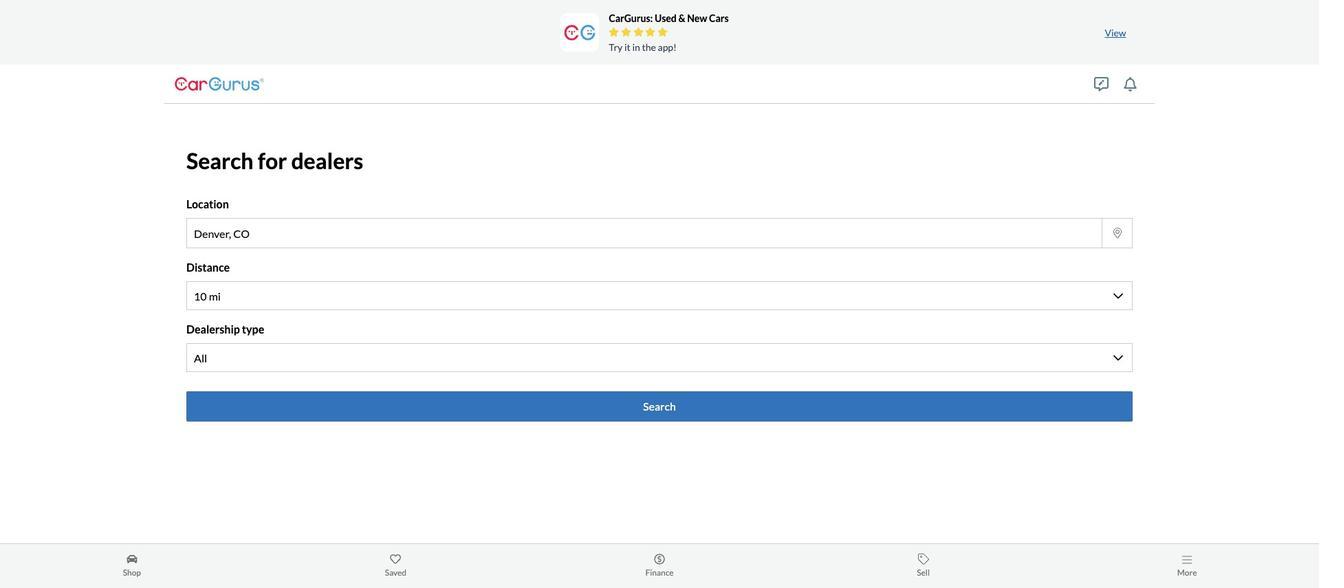 Task type: locate. For each thing, give the bounding box(es) containing it.
saved link
[[264, 551, 528, 582]]

search inside button
[[644, 400, 676, 413]]

more button
[[1056, 551, 1320, 582]]

1 horizontal spatial search
[[644, 400, 676, 413]]

shop
[[123, 567, 141, 578]]

search for search for dealers
[[186, 147, 254, 174]]

try it in the app!
[[609, 41, 677, 53]]

add a car review image
[[1095, 77, 1109, 91]]

0 vertical spatial search
[[186, 147, 254, 174]]

it
[[625, 41, 631, 53]]

sell
[[917, 567, 930, 578]]

view link
[[1096, 17, 1137, 48]]

dealership type
[[186, 323, 264, 336]]

0 horizontal spatial search
[[186, 147, 254, 174]]

more
[[1178, 568, 1198, 578]]

1 vertical spatial search
[[644, 400, 676, 413]]

search
[[186, 147, 254, 174], [644, 400, 676, 413]]

shop link
[[0, 551, 264, 582]]

search for search
[[644, 400, 676, 413]]

cargurus: used & new cars
[[609, 12, 729, 24]]

type
[[242, 323, 264, 336]]

used
[[655, 12, 677, 24]]

search button
[[186, 392, 1133, 422]]

try
[[609, 41, 623, 53]]

saved
[[385, 567, 407, 578]]



Task type: vqa. For each thing, say whether or not it's contained in the screenshot.
Careers
no



Task type: describe. For each thing, give the bounding box(es) containing it.
&
[[679, 12, 686, 24]]

app!
[[658, 41, 677, 53]]

for
[[258, 147, 287, 174]]

distance
[[186, 261, 230, 274]]

sell link
[[792, 551, 1056, 582]]

dealers
[[291, 147, 364, 174]]

cargurus logo homepage link link
[[175, 70, 264, 98]]

new
[[688, 12, 708, 24]]

find my location image
[[1111, 228, 1125, 239]]

dealership
[[186, 323, 240, 336]]

view
[[1105, 26, 1127, 38]]

the
[[642, 41, 656, 53]]

location
[[186, 198, 229, 211]]

Location text field
[[187, 219, 1102, 248]]

cargurus:
[[609, 12, 653, 24]]

finance
[[646, 567, 674, 578]]

cars
[[710, 12, 729, 24]]

open notifications navigation icon image
[[1123, 77, 1138, 91]]

search for dealers
[[186, 147, 364, 174]]

finance link
[[528, 551, 792, 582]]

cargurus logo homepage link image
[[175, 70, 264, 98]]

in
[[633, 41, 641, 53]]



